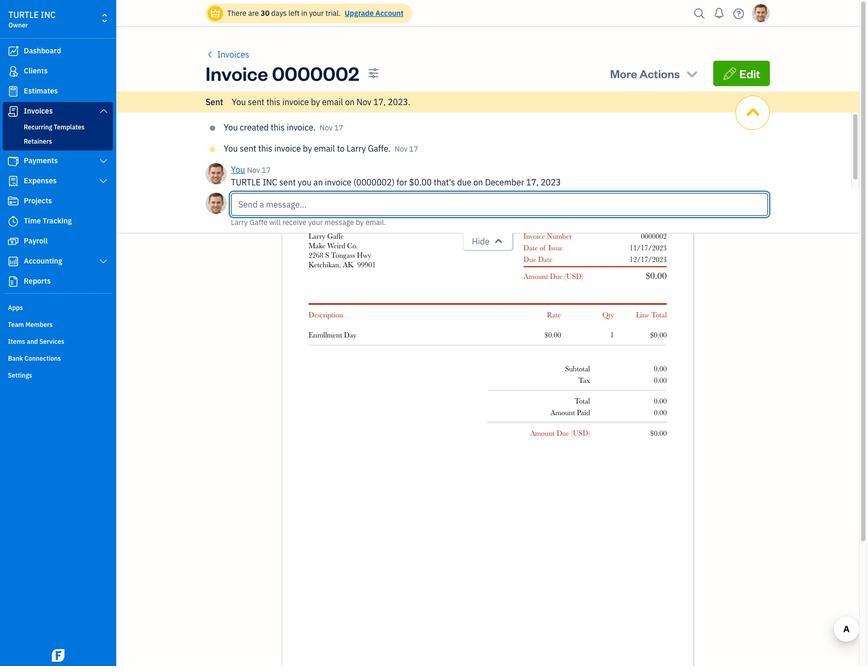 Task type: vqa. For each thing, say whether or not it's contained in the screenshot.
2nd chevron large down icon from the bottom of the Main element on the left
yes



Task type: describe. For each thing, give the bounding box(es) containing it.
close comments image
[[744, 96, 763, 130]]

hide button
[[463, 233, 513, 251]]

payroll
[[24, 236, 48, 246]]

1 vertical spatial )
[[589, 429, 591, 438]]

more actions
[[611, 66, 680, 81]]

0 vertical spatial your
[[309, 8, 324, 18]]

0.00 0.00 for total
[[654, 397, 667, 417]]

apps link
[[3, 300, 113, 316]]

templates
[[54, 123, 85, 131]]

payments
[[24, 156, 58, 166]]

team members
[[8, 321, 53, 329]]

total inside 'total amount paid'
[[575, 397, 591, 406]]

for
[[397, 177, 407, 188]]

retainers link
[[5, 135, 111, 148]]

make inside larry gaffe make weird co. 2268 s tongass hwy ketchikan, ak  99901
[[309, 242, 326, 250]]

3 0.00 from the top
[[654, 397, 667, 406]]

accounting link
[[3, 252, 113, 271]]

17 inside you nov 17 turtle inc sent you an invoice (0000002) for $0.00 that's due on december 17, 2023
[[262, 166, 271, 175]]

subtotal tax
[[566, 365, 591, 385]]

1 vertical spatial due
[[550, 272, 563, 281]]

services
[[39, 338, 64, 346]]

0.00 0.00 for subtotal
[[654, 365, 667, 385]]

members
[[25, 321, 53, 329]]

chart image
[[7, 256, 20, 267]]

nov inside you nov 17 turtle inc sent you an invoice (0000002) for $0.00 that's due on december 17, 2023
[[247, 166, 260, 175]]

larry gaffe will receive your message by email.
[[231, 218, 386, 227]]

december
[[485, 177, 525, 188]]

invoice for on
[[283, 97, 309, 107]]

subtotal
[[566, 365, 591, 373]]

you link
[[231, 163, 245, 176]]

weird inside larry gaffe make weird co. 2268 s tongass hwy ketchikan, ak  99901
[[328, 242, 346, 250]]

bank connections link
[[3, 351, 113, 366]]

team members link
[[3, 317, 113, 333]]

email for to
[[314, 143, 335, 154]]

17 inside you sent this invoice by email to larry gaffe. nov 17
[[410, 144, 418, 154]]

payment image
[[7, 156, 20, 167]]

12/17/2023
[[630, 255, 667, 264]]

retainers
[[24, 137, 52, 145]]

invoice number
[[524, 232, 573, 241]]

turtle inside you nov 17 turtle inc sent you an invoice (0000002) for $0.00 that's due on december 17, 2023
[[231, 177, 261, 188]]

more actions button
[[601, 61, 709, 86]]

days
[[271, 8, 287, 18]]

recurring templates
[[24, 123, 85, 131]]

circle image
[[210, 145, 215, 154]]

estimates
[[24, 86, 58, 96]]

1 vertical spatial 0000002
[[641, 232, 667, 241]]

project image
[[7, 196, 20, 207]]

notifications image
[[711, 3, 728, 24]]

$0.00 inside you nov 17 turtle inc sent you an invoice (0000002) for $0.00 that's due on december 17, 2023
[[409, 177, 432, 188]]

you for you nov 17 turtle inc sent you an invoice (0000002) for $0.00 that's due on december 17, 2023
[[231, 164, 245, 175]]

settings
[[8, 372, 32, 380]]

receive
[[283, 218, 307, 227]]

line total
[[636, 311, 667, 319]]

you sent this invoice by email on nov 17, 2023.
[[232, 97, 411, 107]]

number
[[547, 232, 573, 241]]

report image
[[7, 277, 20, 287]]

bank connections
[[8, 355, 61, 363]]

upgrade account link
[[343, 8, 404, 18]]

reports link
[[3, 272, 113, 291]]

day
[[344, 331, 357, 339]]

go to help image
[[731, 6, 748, 21]]

0 vertical spatial usd
[[567, 272, 582, 281]]

0 vertical spatial make
[[296, 122, 316, 133]]

expenses
[[24, 176, 57, 186]]

1 vertical spatial your
[[308, 218, 323, 227]]

left
[[289, 8, 300, 18]]

1 vertical spatial (
[[572, 429, 573, 438]]

invoice for to
[[275, 143, 301, 154]]

0 vertical spatial weird
[[318, 122, 340, 133]]

due date
[[524, 255, 553, 264]]

nov inside you sent this invoice by email to larry gaffe. nov 17
[[395, 144, 408, 154]]

turtle inc 12794992386
[[309, 170, 354, 188]]

12794992386
[[309, 179, 350, 188]]

2 horizontal spatial larry
[[347, 143, 366, 154]]

gaffe.
[[368, 143, 391, 154]]

0 vertical spatial amount
[[524, 272, 549, 281]]

4 0.00 from the top
[[654, 409, 667, 417]]

2 vertical spatial by
[[356, 218, 364, 227]]

total amount paid
[[551, 397, 591, 417]]

date of issue
[[524, 244, 564, 252]]

invoice for invoice 0000002
[[206, 61, 268, 86]]

invoices inside the main element
[[24, 106, 53, 116]]

message
[[325, 218, 354, 227]]

in
[[302, 8, 308, 18]]

sent
[[206, 97, 223, 107]]

invoice 0000002
[[206, 61, 359, 86]]

gaffe for will
[[250, 218, 268, 227]]

11/17/2023
[[630, 244, 667, 252]]

will
[[269, 218, 281, 227]]

circle image
[[210, 124, 215, 133]]

info image
[[282, 121, 292, 134]]

rate
[[547, 311, 562, 319]]

turtle for turtle inc 12794992386
[[309, 170, 339, 178]]

there
[[227, 8, 247, 18]]

edit link
[[714, 61, 770, 86]]

you
[[298, 177, 312, 188]]

description
[[309, 311, 343, 319]]

0 horizontal spatial )
[[582, 272, 584, 281]]

chevron large down image for accounting
[[99, 258, 108, 266]]

has
[[356, 122, 370, 133]]

invoice for invoice number
[[524, 232, 546, 241]]

items and services
[[8, 338, 64, 346]]

invoice image
[[7, 106, 20, 117]]

you nov 17 turtle inc sent you an invoice (0000002) for $0.00 that's due on december 17, 2023
[[231, 164, 561, 188]]

owner
[[8, 21, 28, 29]]

tracking
[[43, 216, 72, 226]]

larry gaffe make weird co. 2268 s tongass hwy ketchikan, ak  99901
[[309, 232, 376, 269]]

ketchikan,
[[309, 261, 341, 269]]

upgrade
[[345, 8, 374, 18]]

2023
[[541, 177, 561, 188]]

main element
[[0, 0, 143, 667]]

this for you created this invoice.
[[271, 122, 285, 133]]

nov up has
[[357, 97, 372, 107]]

dashboard image
[[7, 46, 20, 57]]

99901
[[358, 261, 376, 269]]

hwy
[[357, 251, 372, 260]]

Send a message text field
[[231, 193, 769, 216]]

invoice.
[[287, 122, 316, 133]]

2023.
[[388, 97, 411, 107]]

payments link
[[3, 152, 113, 171]]

0 horizontal spatial 17,
[[374, 97, 386, 107]]

items
[[8, 338, 25, 346]]

turtle inc owner
[[8, 10, 56, 29]]

invoices link
[[3, 102, 113, 121]]

sent for you sent this invoice by email on nov 17, 2023.
[[248, 97, 265, 107]]



Task type: locate. For each thing, give the bounding box(es) containing it.
(0000002)
[[354, 177, 395, 188]]

1 vertical spatial 17
[[410, 144, 418, 154]]

2 0.00 0.00 from the top
[[654, 397, 667, 417]]

1 horizontal spatial 0000002
[[641, 232, 667, 241]]

chevron large down image
[[99, 157, 108, 166], [99, 177, 108, 186]]

turtle inside turtle inc 12794992386
[[309, 170, 339, 178]]

you for you created this invoice. nov 17
[[224, 122, 238, 133]]

chevron large down image for expenses
[[99, 177, 108, 186]]

search image
[[692, 6, 709, 21]]

1 vertical spatial gaffe
[[328, 232, 344, 241]]

0 horizontal spatial invoices
[[24, 106, 53, 116]]

invoices inside button
[[217, 49, 249, 60]]

more
[[611, 66, 638, 81]]

settings for this invoice image
[[368, 68, 379, 79]]

larry down larry gaffe will receive your message by email.
[[309, 232, 326, 241]]

0 vertical spatial sent
[[248, 97, 265, 107]]

2 horizontal spatial 17
[[410, 144, 418, 154]]

money image
[[7, 236, 20, 247]]

0 vertical spatial )
[[582, 272, 584, 281]]

dashboard link
[[3, 42, 113, 61]]

2 vertical spatial amount
[[531, 429, 555, 438]]

co. left has
[[342, 122, 354, 133]]

projects
[[24, 196, 52, 206]]

expenses link
[[3, 172, 113, 191]]

timer image
[[7, 216, 20, 227]]

0 vertical spatial chevron large down image
[[99, 157, 108, 166]]

inc up 12794992386
[[340, 170, 354, 178]]

gaffe down message
[[328, 232, 344, 241]]

17, left 2023
[[527, 177, 539, 188]]

email left to
[[314, 143, 335, 154]]

17 up you nov 17 turtle inc sent you an invoice (0000002) for $0.00 that's due on december 17, 2023 on the top of the page
[[410, 144, 418, 154]]

0 horizontal spatial 17
[[262, 166, 271, 175]]

items and services link
[[3, 334, 113, 350]]

0 horizontal spatial 0000002
[[272, 61, 359, 86]]

1 horizontal spatial gaffe
[[328, 232, 344, 241]]

you right circle icon
[[224, 122, 238, 133]]

1 vertical spatial 17,
[[527, 177, 539, 188]]

1 vertical spatial chevron large down image
[[99, 177, 108, 186]]

inc inside turtle inc 12794992386
[[340, 170, 354, 178]]

chevronleft image
[[206, 48, 215, 61]]

0 vertical spatial this
[[267, 97, 281, 107]]

nov right you link
[[247, 166, 260, 175]]

1 vertical spatial co.
[[347, 242, 358, 250]]

0 horizontal spatial on
[[345, 97, 355, 107]]

due
[[524, 255, 537, 264], [550, 272, 563, 281], [557, 429, 570, 438]]

invoice up sent on the top left
[[206, 61, 268, 86]]

2268
[[309, 251, 324, 260]]

1 0.00 0.00 from the top
[[654, 365, 667, 385]]

0 vertical spatial gaffe
[[250, 218, 268, 227]]

make up 2268 at top left
[[309, 242, 326, 250]]

this for you sent this invoice by email to larry gaffe.
[[259, 143, 273, 154]]

0 vertical spatial co.
[[342, 122, 354, 133]]

by for on
[[311, 97, 320, 107]]

this
[[267, 97, 281, 107], [271, 122, 285, 133], [259, 143, 273, 154]]

0 vertical spatial invoice
[[206, 61, 268, 86]]

0 vertical spatial by
[[311, 97, 320, 107]]

0 vertical spatial 0.00 0.00
[[654, 365, 667, 385]]

due down 'total amount paid'
[[557, 429, 570, 438]]

0 horizontal spatial larry
[[231, 218, 248, 227]]

estimates link
[[3, 82, 113, 101]]

date down date of issue
[[539, 255, 553, 264]]

1 horizontal spatial total
[[652, 311, 667, 319]]

$0.00
[[409, 177, 432, 188], [646, 271, 667, 281], [545, 331, 562, 339], [651, 331, 667, 339], [651, 429, 667, 438]]

you sent this invoice by email to larry gaffe. nov 17
[[224, 143, 418, 154]]

0 horizontal spatial turtle
[[8, 10, 39, 20]]

tongass
[[331, 251, 355, 260]]

make
[[296, 122, 316, 133], [309, 242, 326, 250]]

total up paid
[[575, 397, 591, 406]]

co. inside larry gaffe make weird co. 2268 s tongass hwy ketchikan, ak  99901
[[347, 242, 358, 250]]

this up you created this invoice. nov 17
[[267, 97, 281, 107]]

chevrondown image
[[685, 66, 700, 81]]

0 vertical spatial total
[[652, 311, 667, 319]]

clients
[[24, 66, 48, 76]]

apps
[[8, 304, 23, 312]]

1 vertical spatial chevron large down image
[[99, 258, 108, 266]]

1 0.00 from the top
[[654, 365, 667, 373]]

by
[[311, 97, 320, 107], [303, 143, 312, 154], [356, 218, 364, 227]]

dashboard
[[24, 46, 61, 56]]

projects link
[[3, 192, 113, 211]]

17 right you link
[[262, 166, 271, 175]]

2 chevron large down image from the top
[[99, 258, 108, 266]]

0 vertical spatial invoice
[[283, 97, 309, 107]]

amount due ( usd ) down 'total amount paid'
[[531, 429, 591, 438]]

1 vertical spatial invoice
[[524, 232, 546, 241]]

your right in
[[309, 8, 324, 18]]

1 vertical spatial total
[[575, 397, 591, 406]]

expense image
[[7, 176, 20, 187]]

0 vertical spatial due
[[524, 255, 537, 264]]

inc for turtle inc owner
[[41, 10, 56, 20]]

0000002 up you sent this invoice by email on nov 17, 2023.
[[272, 61, 359, 86]]

qty
[[603, 311, 614, 319]]

gaffe left will
[[250, 218, 268, 227]]

17 inside you created this invoice. nov 17
[[335, 123, 343, 133]]

1 horizontal spatial invoices
[[217, 49, 249, 60]]

by left email.
[[356, 218, 364, 227]]

issue
[[549, 244, 564, 252]]

to
[[337, 143, 345, 154]]

1 vertical spatial by
[[303, 143, 312, 154]]

2 chevron large down image from the top
[[99, 177, 108, 186]]

clients link
[[3, 62, 113, 81]]

1 vertical spatial on
[[474, 177, 483, 188]]

larry
[[347, 143, 366, 154], [231, 218, 248, 227], [309, 232, 326, 241]]

turtle up 12794992386
[[309, 170, 339, 178]]

hide
[[472, 236, 490, 247]]

you for you sent this invoice by email to larry gaffe. nov 17
[[224, 143, 238, 154]]

0 vertical spatial invoices
[[217, 49, 249, 60]]

nov right gaffe.
[[395, 144, 408, 154]]

on
[[345, 97, 355, 107], [474, 177, 483, 188]]

larry right to
[[347, 143, 366, 154]]

2 vertical spatial larry
[[309, 232, 326, 241]]

0 vertical spatial (
[[565, 272, 567, 281]]

larry for 2268
[[309, 232, 326, 241]]

sent for you sent this invoice by email to larry gaffe. nov 17
[[240, 143, 257, 154]]

chevron large down image down payments link
[[99, 177, 108, 186]]

2 horizontal spatial inc
[[340, 170, 354, 178]]

on up make weird co. has
[[345, 97, 355, 107]]

freshbooks image
[[50, 650, 67, 663]]

and
[[27, 338, 38, 346]]

this left invoice.
[[271, 122, 285, 133]]

1 horizontal spatial on
[[474, 177, 483, 188]]

sent up created
[[248, 97, 265, 107]]

date left of
[[524, 244, 538, 252]]

payroll link
[[3, 232, 113, 251]]

0 vertical spatial email
[[322, 97, 343, 107]]

you right circle image
[[224, 143, 238, 154]]

there are 30 days left in your trial. upgrade account
[[227, 8, 404, 18]]

account
[[376, 8, 404, 18]]

invoice up invoice.
[[283, 97, 309, 107]]

make weird co. has
[[296, 122, 370, 133]]

1 vertical spatial larry
[[231, 218, 248, 227]]

you created this invoice. nov 17
[[224, 122, 343, 133]]

nov inside you created this invoice. nov 17
[[320, 123, 333, 133]]

2 vertical spatial this
[[259, 143, 273, 154]]

you down created
[[231, 164, 245, 175]]

inc for turtle inc 12794992386
[[340, 170, 354, 178]]

recurring
[[24, 123, 52, 131]]

gaffe for make
[[328, 232, 344, 241]]

usd
[[567, 272, 582, 281], [573, 429, 589, 438]]

inc left you
[[263, 177, 278, 188]]

invoices up recurring
[[24, 106, 53, 116]]

due
[[457, 177, 472, 188]]

usd down paid
[[573, 429, 589, 438]]

invoice inside you nov 17 turtle inc sent you an invoice (0000002) for $0.00 that's due on december 17, 2023
[[325, 177, 352, 188]]

0 vertical spatial chevron large down image
[[99, 107, 108, 115]]

2 vertical spatial sent
[[280, 177, 296, 188]]

0 horizontal spatial (
[[565, 272, 567, 281]]

1 chevron large down image from the top
[[99, 107, 108, 115]]

turtle up owner
[[8, 10, 39, 20]]

tax
[[579, 377, 591, 385]]

1 horizontal spatial )
[[589, 429, 591, 438]]

(
[[565, 272, 567, 281], [572, 429, 573, 438]]

your right receive
[[308, 218, 323, 227]]

1 horizontal spatial (
[[572, 429, 573, 438]]

inc inside turtle inc owner
[[41, 10, 56, 20]]

pencil image
[[723, 66, 738, 81]]

your
[[309, 8, 324, 18], [308, 218, 323, 227]]

line
[[636, 311, 650, 319]]

make right the info icon on the top left
[[296, 122, 316, 133]]

30
[[261, 8, 270, 18]]

chevron large down image inside accounting link
[[99, 258, 108, 266]]

amount down 'total amount paid'
[[531, 429, 555, 438]]

1 horizontal spatial invoice
[[524, 232, 546, 241]]

are
[[248, 8, 259, 18]]

email up make weird co. has
[[322, 97, 343, 107]]

1 vertical spatial amount
[[551, 409, 576, 417]]

chevron large down image inside invoices link
[[99, 107, 108, 115]]

date
[[524, 244, 538, 252], [539, 255, 553, 264]]

amount left paid
[[551, 409, 576, 417]]

1 horizontal spatial larry
[[309, 232, 326, 241]]

inc inside you nov 17 turtle inc sent you an invoice (0000002) for $0.00 that's due on december 17, 2023
[[263, 177, 278, 188]]

usd down number at the top right of page
[[567, 272, 582, 281]]

17, left the 2023.
[[374, 97, 386, 107]]

0 vertical spatial 0000002
[[272, 61, 359, 86]]

on right due
[[474, 177, 483, 188]]

on inside you nov 17 turtle inc sent you an invoice (0000002) for $0.00 that's due on december 17, 2023
[[474, 177, 483, 188]]

0 horizontal spatial gaffe
[[250, 218, 268, 227]]

1 vertical spatial amount due ( usd )
[[531, 429, 591, 438]]

co. up tongass
[[347, 242, 358, 250]]

2 horizontal spatial turtle
[[309, 170, 339, 178]]

amount inside 'total amount paid'
[[551, 409, 576, 417]]

you inside you nov 17 turtle inc sent you an invoice (0000002) for $0.00 that's due on december 17, 2023
[[231, 164, 245, 175]]

sent inside you nov 17 turtle inc sent you an invoice (0000002) for $0.00 that's due on december 17, 2023
[[280, 177, 296, 188]]

chevron large down image for invoices
[[99, 107, 108, 115]]

edit
[[740, 66, 761, 81]]

1 vertical spatial sent
[[240, 143, 257, 154]]

1 vertical spatial make
[[309, 242, 326, 250]]

by up invoice.
[[311, 97, 320, 107]]

weird
[[318, 122, 340, 133], [328, 242, 346, 250]]

s
[[325, 251, 329, 260]]

invoices right chevronleft image
[[217, 49, 249, 60]]

larry left will
[[231, 218, 248, 227]]

team
[[8, 321, 24, 329]]

0 vertical spatial 17,
[[374, 97, 386, 107]]

0 horizontal spatial total
[[575, 397, 591, 406]]

0000002 up '11/17/2023'
[[641, 232, 667, 241]]

larry for message
[[231, 218, 248, 227]]

invoices button
[[206, 48, 249, 61]]

accounting
[[24, 256, 62, 266]]

email
[[322, 97, 343, 107], [314, 143, 335, 154]]

1 horizontal spatial 17,
[[527, 177, 539, 188]]

by down invoice.
[[303, 143, 312, 154]]

chevron large down image
[[99, 107, 108, 115], [99, 258, 108, 266]]

0 vertical spatial on
[[345, 97, 355, 107]]

amount
[[524, 272, 549, 281], [551, 409, 576, 417], [531, 429, 555, 438]]

2 vertical spatial due
[[557, 429, 570, 438]]

larry inside larry gaffe make weird co. 2268 s tongass hwy ketchikan, ak  99901
[[309, 232, 326, 241]]

invoice
[[283, 97, 309, 107], [275, 143, 301, 154], [325, 177, 352, 188]]

turtle for turtle inc owner
[[8, 10, 39, 20]]

due down date of issue
[[524, 255, 537, 264]]

gaffe inside larry gaffe make weird co. 2268 s tongass hwy ketchikan, ak  99901
[[328, 232, 344, 241]]

weird up tongass
[[328, 242, 346, 250]]

chevron large down image down payroll link
[[99, 258, 108, 266]]

amount down due date
[[524, 272, 549, 281]]

weird up you sent this invoice by email to larry gaffe. nov 17
[[318, 122, 340, 133]]

1 vertical spatial email
[[314, 143, 335, 154]]

1 vertical spatial this
[[271, 122, 285, 133]]

0 vertical spatial larry
[[347, 143, 366, 154]]

inc up dashboard
[[41, 10, 56, 20]]

bank
[[8, 355, 23, 363]]

chevron large down image inside expenses link
[[99, 177, 108, 186]]

1 vertical spatial invoices
[[24, 106, 53, 116]]

0.00
[[654, 365, 667, 373], [654, 377, 667, 385], [654, 397, 667, 406], [654, 409, 667, 417]]

1 vertical spatial 0.00 0.00
[[654, 397, 667, 417]]

an
[[314, 177, 323, 188]]

you for you sent this invoice by email on nov 17, 2023.
[[232, 97, 246, 107]]

amount due ( usd ) down due date
[[524, 272, 584, 281]]

1 vertical spatial weird
[[328, 242, 346, 250]]

0 vertical spatial 17
[[335, 123, 343, 133]]

1 vertical spatial invoice
[[275, 143, 301, 154]]

email for on
[[322, 97, 343, 107]]

invoice down the info icon on the top left
[[275, 143, 301, 154]]

17, inside you nov 17 turtle inc sent you an invoice (0000002) for $0.00 that's due on december 17, 2023
[[527, 177, 539, 188]]

connections
[[24, 355, 61, 363]]

2 0.00 from the top
[[654, 377, 667, 385]]

1 horizontal spatial 17
[[335, 123, 343, 133]]

time tracking
[[24, 216, 72, 226]]

sent left you
[[280, 177, 296, 188]]

gaffe
[[250, 218, 268, 227], [328, 232, 344, 241]]

total
[[652, 311, 667, 319], [575, 397, 591, 406]]

invoice right an
[[325, 177, 352, 188]]

1 chevron large down image from the top
[[99, 157, 108, 166]]

0 horizontal spatial invoice
[[206, 61, 268, 86]]

nov up you sent this invoice by email to larry gaffe. nov 17
[[320, 123, 333, 133]]

settings link
[[3, 368, 113, 383]]

invoice up of
[[524, 232, 546, 241]]

estimate image
[[7, 86, 20, 97]]

that's
[[434, 177, 456, 188]]

chevron large down image down retainers link
[[99, 157, 108, 166]]

2 vertical spatial invoice
[[325, 177, 352, 188]]

17 up to
[[335, 123, 343, 133]]

chevron large down image for payments
[[99, 157, 108, 166]]

you right sent on the top left
[[232, 97, 246, 107]]

enrollment day
[[309, 331, 357, 339]]

of
[[540, 244, 546, 252]]

2 vertical spatial 17
[[262, 166, 271, 175]]

1 horizontal spatial inc
[[263, 177, 278, 188]]

client image
[[7, 66, 20, 77]]

reports
[[24, 277, 51, 286]]

crown image
[[210, 8, 221, 19]]

0000002
[[272, 61, 359, 86], [641, 232, 667, 241]]

1 vertical spatial date
[[539, 255, 553, 264]]

turtle inside turtle inc owner
[[8, 10, 39, 20]]

0 vertical spatial date
[[524, 244, 538, 252]]

0 horizontal spatial inc
[[41, 10, 56, 20]]

chevron large down image up recurring templates link
[[99, 107, 108, 115]]

time tracking link
[[3, 212, 113, 231]]

turtle down you link
[[231, 177, 261, 188]]

co.
[[342, 122, 354, 133], [347, 242, 358, 250]]

trial.
[[326, 8, 341, 18]]

by for to
[[303, 143, 312, 154]]

paid
[[577, 409, 591, 417]]

due down due date
[[550, 272, 563, 281]]

1 horizontal spatial turtle
[[231, 177, 261, 188]]

sent down created
[[240, 143, 257, 154]]

0 vertical spatial amount due ( usd )
[[524, 272, 584, 281]]

amount due ( usd )
[[524, 272, 584, 281], [531, 429, 591, 438]]

enrollment
[[309, 331, 342, 339]]

1 vertical spatial usd
[[573, 429, 589, 438]]

total right line
[[652, 311, 667, 319]]

this down created
[[259, 143, 273, 154]]



